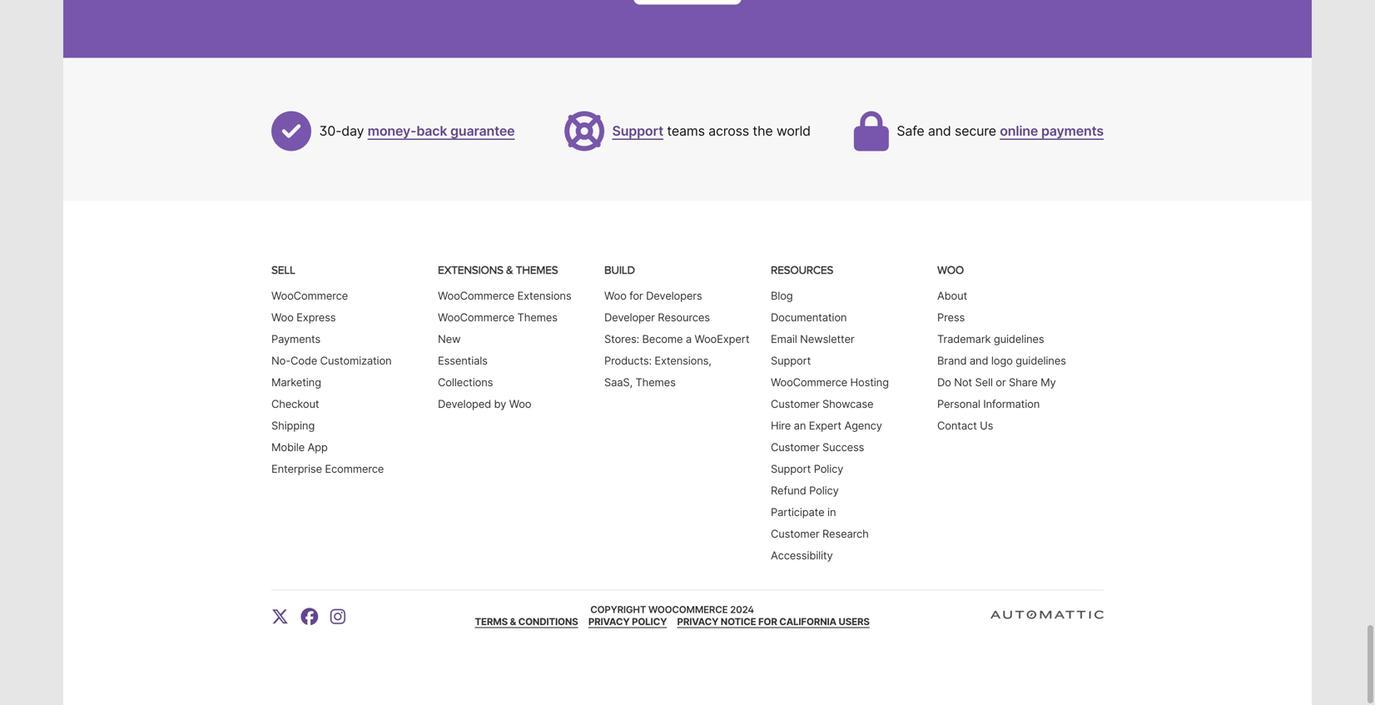 Task type: describe. For each thing, give the bounding box(es) containing it.
mobile app
[[272, 441, 328, 454]]

terms & conditions link
[[475, 616, 578, 628]]

press
[[938, 311, 965, 324]]

and for safe
[[929, 123, 952, 139]]

ecommerce
[[325, 463, 384, 476]]

products:
[[605, 354, 652, 367]]

0 vertical spatial resources
[[771, 264, 834, 276]]

support for support
[[771, 354, 811, 367]]

blog
[[771, 289, 793, 302]]

woocommerce themes link
[[438, 311, 558, 324]]

privacy policy link
[[589, 616, 667, 628]]

do not sell or share my personal information
[[938, 376, 1057, 411]]

hire an expert agency link
[[771, 419, 883, 432]]

new link
[[438, 333, 461, 346]]

0 horizontal spatial sell
[[272, 264, 295, 276]]

woocommerce themes
[[438, 311, 558, 324]]

checkout link
[[272, 398, 319, 411]]

mobile
[[272, 441, 305, 454]]

products: extensions, saas, themes
[[605, 354, 712, 389]]

policy for privacy policy
[[632, 616, 667, 628]]

notice
[[721, 616, 757, 628]]

newsletter
[[801, 333, 855, 346]]

developer resources link
[[605, 311, 710, 324]]

copyright woocommerce 2024 terms & conditions
[[475, 604, 755, 628]]

woo for developers
[[605, 289, 703, 302]]

woocommerce link
[[272, 289, 348, 302]]

privacy for privacy notice for california users
[[678, 616, 719, 628]]

in
[[828, 506, 837, 519]]

enterprise ecommerce link
[[272, 463, 384, 476]]

hosting
[[851, 376, 889, 389]]

press link
[[938, 311, 965, 324]]

world
[[777, 123, 811, 139]]

woo for woo for developers
[[605, 289, 627, 302]]

email newsletter link
[[771, 333, 855, 346]]

no-
[[272, 354, 291, 367]]

express
[[297, 311, 336, 324]]

developer
[[605, 311, 655, 324]]

expert
[[809, 419, 842, 432]]

0 vertical spatial &
[[506, 264, 513, 276]]

money-back guarantee link
[[368, 123, 515, 139]]

teams
[[667, 123, 705, 139]]

essentials link
[[438, 354, 488, 367]]

about link
[[938, 289, 968, 302]]

0 vertical spatial for
[[630, 289, 644, 302]]

payments
[[272, 333, 321, 346]]

1 vertical spatial extensions
[[518, 289, 572, 302]]

about
[[938, 289, 968, 302]]

an automattic company
[[1104, 613, 1259, 629]]

the
[[753, 123, 773, 139]]

woo right by
[[510, 398, 532, 411]]

mobile app link
[[272, 441, 328, 454]]

developer resources
[[605, 311, 710, 324]]

woocommerce inside copyright woocommerce 2024 terms & conditions
[[649, 604, 728, 616]]

woocommerce extensions link
[[438, 289, 572, 302]]

company
[[1200, 613, 1259, 629]]

0 vertical spatial extensions
[[438, 264, 504, 276]]

showcase
[[823, 398, 874, 411]]

email
[[771, 333, 798, 346]]

my
[[1041, 376, 1057, 389]]

day
[[342, 123, 364, 139]]

30-day money-back guarantee
[[319, 123, 515, 139]]

across
[[709, 123, 750, 139]]

safe
[[897, 123, 925, 139]]

new
[[438, 333, 461, 346]]

essentials
[[438, 354, 488, 367]]

trademark
[[938, 333, 991, 346]]

1 vertical spatial for
[[759, 616, 778, 628]]

customer for customer showcase
[[771, 398, 820, 411]]

do not sell or share my personal information link
[[938, 376, 1057, 411]]

hire
[[771, 419, 791, 432]]

back
[[417, 123, 447, 139]]

saas, themes
[[605, 376, 676, 389]]

money-
[[368, 123, 417, 139]]

woo for developers link
[[605, 289, 703, 302]]

customer showcase link
[[771, 398, 874, 411]]

users
[[839, 616, 870, 628]]

a wooexpert
[[686, 333, 750, 346]]

woo for woo
[[938, 264, 964, 276]]

0 vertical spatial themes
[[516, 264, 558, 276]]

automattic
[[1125, 613, 1197, 629]]

shipping
[[272, 419, 315, 432]]

not
[[955, 376, 973, 389]]



Task type: vqa. For each thing, say whether or not it's contained in the screenshot.
the bottom External Link image
no



Task type: locate. For each thing, give the bounding box(es) containing it.
customer research
[[771, 528, 869, 541]]

woo express
[[272, 311, 336, 324]]

1 vertical spatial and
[[970, 354, 989, 367]]

& inside copyright woocommerce 2024 terms & conditions
[[510, 616, 517, 628]]

refund policy
[[771, 484, 839, 497]]

0 vertical spatial policy
[[814, 463, 844, 476]]

privacy down "copyright"
[[589, 616, 630, 628]]

participate in customer research
[[771, 506, 869, 541]]

1 vertical spatial support
[[771, 354, 811, 367]]

resources
[[771, 264, 834, 276], [658, 311, 710, 324]]

guidelines up logo
[[994, 333, 1045, 346]]

2 vertical spatial support
[[771, 463, 811, 476]]

woo express link
[[272, 311, 336, 324]]

woo up the payments
[[272, 311, 294, 324]]

woocommerce for woocommerce extensions
[[438, 289, 515, 302]]

woo for woo express
[[272, 311, 294, 324]]

secure
[[955, 123, 997, 139]]

stores: become a wooexpert
[[605, 333, 750, 346]]

privacy notice for california users
[[678, 616, 870, 628]]

email newsletter
[[771, 333, 855, 346]]

woo
[[938, 264, 964, 276], [605, 289, 627, 302], [272, 311, 294, 324], [510, 398, 532, 411]]

agency
[[845, 419, 883, 432]]

developers
[[646, 289, 703, 302]]

collections
[[438, 376, 493, 389]]

sell inside do not sell or share my personal information
[[976, 376, 993, 389]]

california
[[780, 616, 837, 628]]

support for support policy
[[771, 463, 811, 476]]

0 horizontal spatial privacy
[[589, 616, 630, 628]]

developed
[[438, 398, 491, 411]]

guarantee
[[451, 123, 515, 139]]

0 vertical spatial sell
[[272, 264, 295, 276]]

developed by woo
[[438, 398, 532, 411]]

woocommerce for woocommerce link
[[272, 289, 348, 302]]

online payments link
[[1000, 123, 1104, 139]]

documentation link
[[771, 311, 847, 324]]

extensions up "woocommerce themes"
[[518, 289, 572, 302]]

privacy left notice
[[678, 616, 719, 628]]

no-code customization link
[[272, 354, 392, 367]]

support up refund
[[771, 463, 811, 476]]

an
[[794, 419, 806, 432]]

extensions
[[438, 264, 504, 276], [518, 289, 572, 302]]

woocommerce hosting
[[771, 376, 889, 389]]

2 vertical spatial policy
[[632, 616, 667, 628]]

payments
[[1042, 123, 1104, 139]]

1 horizontal spatial sell
[[976, 376, 993, 389]]

participate in customer research link
[[771, 506, 869, 541]]

woocommerce extensions
[[438, 289, 572, 302]]

1 vertical spatial customer
[[771, 441, 820, 454]]

support left 'teams'
[[613, 123, 664, 139]]

enterprise
[[272, 463, 322, 476]]

checkout
[[272, 398, 319, 411]]

& up woocommerce extensions link
[[506, 264, 513, 276]]

participate
[[771, 506, 825, 519]]

blog link
[[771, 289, 793, 302]]

themes down woocommerce extensions link
[[518, 311, 558, 324]]

woo up about link
[[938, 264, 964, 276]]

guidelines up my
[[1016, 354, 1067, 367]]

payments link
[[272, 333, 321, 346]]

code
[[291, 354, 317, 367]]

logo
[[992, 354, 1013, 367]]

support policy
[[771, 463, 844, 476]]

themes up woocommerce extensions link
[[516, 264, 558, 276]]

1 horizontal spatial extensions
[[518, 289, 572, 302]]

customer for customer success
[[771, 441, 820, 454]]

customer up an
[[771, 398, 820, 411]]

1 vertical spatial resources
[[658, 311, 710, 324]]

customer showcase
[[771, 398, 874, 411]]

and
[[929, 123, 952, 139], [970, 354, 989, 367]]

online
[[1000, 123, 1039, 139]]

an automattic company link
[[991, 611, 1259, 629]]

no-code customization
[[272, 354, 392, 367]]

conditions
[[519, 616, 578, 628]]

and left logo
[[970, 354, 989, 367]]

0 vertical spatial and
[[929, 123, 952, 139]]

2 privacy from the left
[[678, 616, 719, 628]]

customer success link
[[771, 441, 865, 454]]

privacy
[[589, 616, 630, 628], [678, 616, 719, 628]]

policy down customer success link
[[814, 463, 844, 476]]

brand and logo guidelines
[[938, 354, 1067, 367]]

app
[[308, 441, 328, 454]]

woocommerce up woo express link
[[272, 289, 348, 302]]

0 horizontal spatial extensions
[[438, 264, 504, 276]]

woocommerce up notice
[[649, 604, 728, 616]]

support link left 'teams'
[[613, 123, 664, 139]]

or
[[996, 376, 1007, 389]]

trademark guidelines link
[[938, 333, 1045, 346]]

accessibility
[[771, 549, 833, 562]]

hire an expert agency
[[771, 419, 883, 432]]

1 customer from the top
[[771, 398, 820, 411]]

brand and logo guidelines link
[[938, 354, 1067, 367]]

share
[[1009, 376, 1038, 389]]

0 vertical spatial support link
[[613, 123, 664, 139]]

policy up in
[[810, 484, 839, 497]]

0 vertical spatial customer
[[771, 398, 820, 411]]

1 vertical spatial &
[[510, 616, 517, 628]]

policy for support policy
[[814, 463, 844, 476]]

success
[[823, 441, 865, 454]]

and right safe at the top right of page
[[929, 123, 952, 139]]

contact
[[938, 419, 978, 432]]

accessibility link
[[771, 549, 833, 562]]

build
[[605, 264, 635, 276]]

themes
[[516, 264, 558, 276], [518, 311, 558, 324]]

privacy policy
[[589, 616, 667, 628]]

1 horizontal spatial and
[[970, 354, 989, 367]]

us
[[980, 419, 994, 432]]

policy for refund policy
[[810, 484, 839, 497]]

1 horizontal spatial for
[[759, 616, 778, 628]]

0 horizontal spatial support link
[[613, 123, 664, 139]]

woocommerce up the woocommerce themes link
[[438, 289, 515, 302]]

stores: become a wooexpert link
[[605, 333, 750, 346]]

for right notice
[[759, 616, 778, 628]]

by
[[494, 398, 507, 411]]

stores:
[[605, 333, 640, 346]]

trademark guidelines
[[938, 333, 1045, 346]]

resources up blog link
[[771, 264, 834, 276]]

0 horizontal spatial for
[[630, 289, 644, 302]]

customer success
[[771, 441, 865, 454]]

1 horizontal spatial privacy
[[678, 616, 719, 628]]

1 privacy from the left
[[589, 616, 630, 628]]

resources up stores: become a wooexpert
[[658, 311, 710, 324]]

0 vertical spatial guidelines
[[994, 333, 1045, 346]]

1 vertical spatial guidelines
[[1016, 354, 1067, 367]]

sell left or
[[976, 376, 993, 389]]

woocommerce hosting link
[[771, 376, 889, 389]]

extensions up woocommerce extensions link
[[438, 264, 504, 276]]

products: extensions, saas, themes link
[[605, 354, 712, 389]]

1 vertical spatial themes
[[518, 311, 558, 324]]

woocommerce for woocommerce hosting
[[771, 376, 848, 389]]

do
[[938, 376, 952, 389]]

for up developer
[[630, 289, 644, 302]]

0 horizontal spatial resources
[[658, 311, 710, 324]]

customer down an
[[771, 441, 820, 454]]

woo up developer
[[605, 289, 627, 302]]

woocommerce for woocommerce themes
[[438, 311, 515, 324]]

0 horizontal spatial and
[[929, 123, 952, 139]]

developed by woo link
[[438, 398, 532, 411]]

policy down "copyright"
[[632, 616, 667, 628]]

policy
[[814, 463, 844, 476], [810, 484, 839, 497], [632, 616, 667, 628]]

and for brand
[[970, 354, 989, 367]]

marketing link
[[272, 376, 321, 389]]

2 customer from the top
[[771, 441, 820, 454]]

refund policy link
[[771, 484, 839, 497]]

& right terms
[[510, 616, 517, 628]]

contact us
[[938, 419, 994, 432]]

sell up woocommerce link
[[272, 264, 295, 276]]

1 vertical spatial support link
[[771, 354, 811, 367]]

1 vertical spatial sell
[[976, 376, 993, 389]]

1 vertical spatial policy
[[810, 484, 839, 497]]

1 horizontal spatial support link
[[771, 354, 811, 367]]

privacy for privacy policy
[[589, 616, 630, 628]]

2024
[[731, 604, 755, 616]]

brand
[[938, 354, 967, 367]]

extensions & themes
[[438, 264, 558, 276]]

woocommerce up new
[[438, 311, 515, 324]]

support
[[613, 123, 664, 139], [771, 354, 811, 367], [771, 463, 811, 476]]

woocommerce up the customer showcase
[[771, 376, 848, 389]]

support for support teams across the world
[[613, 123, 664, 139]]

safe and secure online payments
[[897, 123, 1104, 139]]

0 vertical spatial support
[[613, 123, 664, 139]]

enterprise ecommerce
[[272, 463, 384, 476]]

support link down email
[[771, 354, 811, 367]]

1 horizontal spatial resources
[[771, 264, 834, 276]]

support down email
[[771, 354, 811, 367]]



